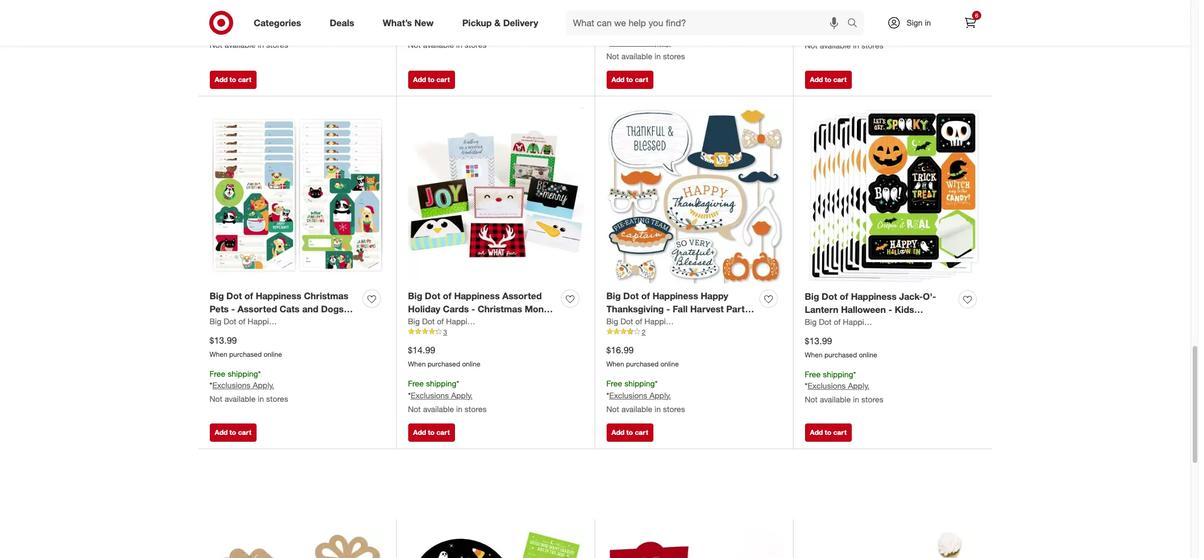 Task type: vqa. For each thing, say whether or not it's contained in the screenshot.
When within the $16.99 When purchased online
yes



Task type: locate. For each thing, give the bounding box(es) containing it.
purchased inside $16.99 when purchased online
[[626, 360, 659, 368]]

what's new link
[[373, 10, 448, 35]]

stores
[[266, 40, 288, 49], [465, 40, 487, 49], [862, 40, 884, 50], [663, 51, 685, 61], [266, 394, 288, 404], [862, 395, 884, 405], [465, 404, 487, 414], [663, 404, 685, 414]]

$14.99
[[408, 345, 435, 356]]

big dot of happiness christmas pets - assorted cats and dogs holiday party gift tag labels - to and from stickers - 12 sheets - 120 stickers image
[[210, 108, 385, 283], [210, 108, 385, 283]]

party inside "big dot of happiness jack-o'- lantern halloween - kids halloween party favor sticker set - 12 sheets - 120 stickers"
[[853, 317, 876, 329]]

online inside $16.99 when purchased online
[[661, 360, 679, 368]]

sign in link
[[878, 10, 949, 35]]

sticker
[[905, 317, 935, 329]]

purchased
[[626, 7, 659, 15], [229, 350, 262, 359], [825, 351, 857, 359], [428, 360, 460, 368], [626, 360, 659, 368]]

big dot of happiness happy thanksgiving - party table decorations - fall harvest party placemats - set of 16 image
[[805, 531, 981, 558], [805, 531, 981, 558]]

exclusions
[[212, 26, 251, 36], [411, 26, 449, 36], [808, 27, 846, 36], [609, 38, 648, 47], [212, 381, 251, 390], [808, 381, 846, 391], [411, 391, 449, 400], [609, 391, 648, 400]]

when inside $16.99 when purchased online
[[607, 360, 624, 368]]

party
[[727, 304, 750, 315], [853, 317, 876, 329]]

big dot of happiness jolly santa claus - christmas party money and gift card sleeves - nifty gifty card holders - 8 ct image
[[210, 531, 385, 558], [210, 531, 385, 558]]

big dot of happiness link
[[210, 316, 286, 327], [408, 316, 484, 327], [607, 316, 683, 327], [805, 317, 881, 328]]

not inside free shipping * exclusions apply. not available in stores
[[408, 40, 421, 49]]

count
[[726, 317, 752, 328]]

set down christmas
[[511, 317, 526, 328]]

money
[[525, 304, 554, 315]]

cart
[[238, 75, 251, 84], [437, 75, 450, 84], [635, 75, 649, 84], [834, 75, 847, 84], [238, 428, 251, 437], [437, 428, 450, 437], [635, 428, 649, 437], [834, 428, 847, 437]]

when for big dot of happiness happy thanksgiving - fall harvest party photo booth props kit - 20 count
[[607, 360, 624, 368]]

search
[[843, 18, 870, 29]]

props
[[664, 317, 689, 328]]

big dot of happiness for photo
[[607, 317, 683, 326]]

big dot of happiness happy thanksgiving - fall harvest party photo booth props kit - 20 count link
[[607, 290, 756, 328]]

120
[[863, 330, 878, 342]]

when
[[607, 7, 624, 15], [210, 350, 227, 359], [805, 351, 823, 359], [408, 360, 426, 368], [607, 360, 624, 368]]

1 vertical spatial party
[[853, 317, 876, 329]]

big dot of happiness jack-o'-lantern halloween - how many candies kids halloween party game - 1 stand and 40 cards - candy guessing game image
[[408, 531, 584, 558], [408, 531, 584, 558]]

big dot of happiness jack-o'-lantern halloween - kids halloween party favor sticker set - 12 sheets - 120 stickers image
[[805, 108, 981, 284], [805, 108, 981, 284]]

8
[[539, 317, 544, 328]]

happiness
[[454, 290, 500, 302], [653, 290, 698, 302], [851, 291, 897, 302], [248, 317, 286, 326], [446, 317, 484, 326], [645, 317, 683, 326], [843, 317, 881, 327]]

free inside free shipping * exclusions apply. not available in stores
[[408, 14, 424, 24]]

big dot of happiness jolly santa claus - holiday and christmas money and gift card holders - set of 8 image
[[607, 531, 782, 558], [607, 531, 782, 558]]

halloween
[[841, 304, 886, 315], [805, 317, 850, 329]]

sign in
[[907, 18, 931, 27]]

not
[[210, 40, 222, 49], [408, 40, 421, 49], [805, 40, 818, 50], [607, 51, 620, 61], [210, 394, 222, 404], [805, 395, 818, 405], [408, 404, 421, 414], [607, 404, 620, 414]]

dot for big dot of happiness link for photo
[[621, 317, 633, 326]]

big dot of happiness happy thanksgiving - fall harvest party photo booth props kit - 20 count image
[[607, 108, 782, 283], [607, 108, 782, 283]]

dot inside big dot of happiness assorted holiday cards - christmas money and gift card holders - set of 8
[[425, 290, 441, 302]]

shipping
[[228, 14, 258, 24], [426, 14, 457, 24], [823, 15, 854, 24], [625, 26, 655, 35], [228, 369, 258, 379], [823, 369, 854, 379], [426, 379, 457, 388], [625, 379, 655, 388]]

big
[[408, 290, 423, 302], [607, 290, 621, 302], [805, 291, 820, 302], [210, 317, 221, 326], [408, 317, 420, 326], [607, 317, 618, 326], [805, 317, 817, 327]]

dot inside big dot of happiness happy thanksgiving - fall harvest party photo booth props kit - 20 count
[[624, 290, 639, 302]]

assorted
[[503, 290, 542, 302]]

free shipping * exclusions apply. not available in stores
[[408, 14, 487, 49]]

available
[[225, 40, 256, 49], [423, 40, 454, 49], [820, 40, 851, 50], [622, 51, 653, 61], [225, 394, 256, 404], [820, 395, 851, 405], [423, 404, 454, 414], [622, 404, 653, 414]]

0 horizontal spatial set
[[511, 317, 526, 328]]

of
[[443, 290, 452, 302], [642, 290, 650, 302], [840, 291, 849, 302], [239, 317, 246, 326], [437, 317, 444, 326], [528, 317, 537, 328], [636, 317, 643, 326], [834, 317, 841, 327]]

big dot of happiness jack-o'- lantern halloween - kids halloween party favor sticker set - 12 sheets - 120 stickers
[[805, 291, 952, 342]]

online
[[661, 7, 679, 15], [264, 350, 282, 359], [859, 351, 878, 359], [462, 360, 481, 368], [661, 360, 679, 368]]

big dot of happiness assorted holiday cards - christmas money and gift card holders - set of 8 image
[[408, 108, 584, 283], [408, 108, 584, 283]]

exclusions apply. link
[[212, 26, 274, 36], [411, 26, 473, 36], [808, 27, 870, 36], [609, 38, 671, 47], [212, 381, 274, 390], [808, 381, 870, 391], [411, 391, 473, 400], [609, 391, 671, 400]]

- down christmas
[[505, 317, 509, 328]]

sign
[[907, 18, 923, 27]]

1 horizontal spatial $13.99
[[805, 335, 833, 347]]

12
[[811, 330, 822, 342]]

add
[[215, 75, 228, 84], [413, 75, 426, 84], [612, 75, 625, 84], [810, 75, 823, 84], [215, 428, 228, 437], [413, 428, 426, 437], [612, 428, 625, 437], [810, 428, 823, 437]]

dot
[[425, 290, 441, 302], [624, 290, 639, 302], [822, 291, 838, 302], [224, 317, 236, 326], [422, 317, 435, 326], [621, 317, 633, 326], [819, 317, 832, 327]]

$13.99 when purchased online
[[210, 335, 282, 359], [805, 335, 878, 359]]

big dot of happiness
[[210, 317, 286, 326], [408, 317, 484, 326], [607, 317, 683, 326], [805, 317, 881, 327]]

christmas
[[478, 304, 522, 315]]

dot for big dot of happiness assorted holiday cards - christmas money and gift card holders - set of 8 link
[[425, 290, 441, 302]]

set right sticker
[[938, 317, 952, 329]]

cards
[[443, 304, 469, 315]]

pickup & delivery
[[462, 17, 539, 28]]

booth
[[635, 317, 661, 328]]

online for big dot of happiness assorted holiday cards - christmas money and gift card holders - set of 8
[[462, 360, 481, 368]]

when purchased online
[[607, 7, 679, 15]]

halloween down lantern
[[805, 317, 850, 329]]

available inside free shipping * exclusions apply. not available in stores
[[423, 40, 454, 49]]

kids
[[895, 304, 915, 315]]

1 horizontal spatial $13.99 when purchased online
[[805, 335, 878, 359]]

purchased inside $14.99 when purchased online
[[428, 360, 460, 368]]

dot inside "big dot of happiness jack-o'- lantern halloween - kids halloween party favor sticker set - 12 sheets - 120 stickers"
[[822, 291, 838, 302]]

holders
[[469, 317, 502, 328]]

halloween up 120
[[841, 304, 886, 315]]

party up count
[[727, 304, 750, 315]]

*
[[258, 14, 261, 24], [854, 15, 857, 24], [655, 26, 658, 35], [210, 26, 212, 36], [408, 26, 411, 36], [805, 27, 808, 36], [607, 38, 609, 47], [258, 369, 261, 379], [854, 369, 857, 379], [457, 379, 459, 388], [655, 379, 658, 388], [210, 381, 212, 390], [805, 381, 808, 391], [408, 391, 411, 400], [607, 391, 609, 400]]

0 horizontal spatial $13.99
[[210, 335, 237, 346]]

add to cart
[[215, 75, 251, 84], [413, 75, 450, 84], [612, 75, 649, 84], [810, 75, 847, 84], [215, 428, 251, 437], [413, 428, 450, 437], [612, 428, 649, 437], [810, 428, 847, 437]]

big inside big dot of happiness assorted holiday cards - christmas money and gift card holders - set of 8
[[408, 290, 423, 302]]

free shipping * * exclusions apply. not available in stores
[[210, 14, 288, 49], [805, 15, 884, 50], [607, 26, 685, 61], [210, 369, 288, 404], [805, 369, 884, 405], [408, 379, 487, 414], [607, 379, 685, 414]]

big dot of happiness for and
[[408, 317, 484, 326]]

of inside big dot of happiness happy thanksgiving - fall harvest party photo booth props kit - 20 count
[[642, 290, 650, 302]]

when inside $14.99 when purchased online
[[408, 360, 426, 368]]

to
[[230, 75, 236, 84], [428, 75, 435, 84], [627, 75, 633, 84], [825, 75, 832, 84], [230, 428, 236, 437], [428, 428, 435, 437], [627, 428, 633, 437], [825, 428, 832, 437]]

apply. inside free shipping * exclusions apply. not available in stores
[[451, 26, 473, 36]]

0 horizontal spatial party
[[727, 304, 750, 315]]

in inside free shipping * exclusions apply. not available in stores
[[456, 40, 463, 49]]

harvest
[[691, 304, 724, 315]]

set
[[511, 317, 526, 328], [938, 317, 952, 329]]

what's new
[[383, 17, 434, 28]]

free
[[210, 14, 225, 24], [408, 14, 424, 24], [805, 15, 821, 24], [607, 26, 622, 35], [210, 369, 225, 379], [805, 369, 821, 379], [408, 379, 424, 388], [607, 379, 622, 388]]

exclusions inside free shipping * exclusions apply. not available in stores
[[411, 26, 449, 36]]

6 link
[[958, 10, 983, 35]]

6
[[976, 12, 979, 19]]

dot for big dot of happiness jack-o'- lantern halloween - kids halloween party favor sticker set - 12 sheets - 120 stickers link
[[822, 291, 838, 302]]

* inside free shipping * exclusions apply. not available in stores
[[408, 26, 411, 36]]

0 vertical spatial party
[[727, 304, 750, 315]]

3
[[444, 328, 447, 336]]

add to cart button
[[210, 71, 257, 89], [408, 71, 455, 89], [607, 71, 654, 89], [805, 71, 852, 89], [210, 424, 257, 442], [408, 424, 455, 442], [607, 424, 654, 442], [805, 424, 852, 442]]

thanksgiving
[[607, 304, 664, 315]]

online inside $14.99 when purchased online
[[462, 360, 481, 368]]

big inside "big dot of happiness jack-o'- lantern halloween - kids halloween party favor sticker set - 12 sheets - 120 stickers"
[[805, 291, 820, 302]]

1 horizontal spatial party
[[853, 317, 876, 329]]

when for big dot of happiness jack-o'- lantern halloween - kids halloween party favor sticker set - 12 sheets - 120 stickers
[[805, 351, 823, 359]]

party inside big dot of happiness happy thanksgiving - fall harvest party photo booth props kit - 20 count
[[727, 304, 750, 315]]

categories link
[[244, 10, 316, 35]]

$13.99
[[210, 335, 237, 346], [805, 335, 833, 347]]

categories
[[254, 17, 301, 28]]

party up 120
[[853, 317, 876, 329]]

big dot of happiness for halloween
[[805, 317, 881, 327]]

-
[[472, 304, 475, 315], [667, 304, 670, 315], [889, 304, 893, 315], [505, 317, 509, 328], [707, 317, 710, 328], [805, 330, 809, 342], [857, 330, 860, 342]]

apply.
[[253, 26, 274, 36], [451, 26, 473, 36], [848, 27, 870, 36], [650, 38, 671, 47], [253, 381, 274, 390], [848, 381, 870, 391], [451, 391, 473, 400], [650, 391, 671, 400]]

in
[[925, 18, 931, 27], [258, 40, 264, 49], [456, 40, 463, 49], [853, 40, 860, 50], [655, 51, 661, 61], [258, 394, 264, 404], [853, 395, 860, 405], [456, 404, 463, 414], [655, 404, 661, 414]]

gift
[[427, 317, 443, 328]]

1 horizontal spatial set
[[938, 317, 952, 329]]

$14.99 when purchased online
[[408, 345, 481, 368]]



Task type: describe. For each thing, give the bounding box(es) containing it.
big dot of happiness link for photo
[[607, 316, 683, 327]]

0 horizontal spatial $13.99 when purchased online
[[210, 335, 282, 359]]

$16.99 when purchased online
[[607, 345, 679, 368]]

- up the favor
[[889, 304, 893, 315]]

when for big dot of happiness assorted holiday cards - christmas money and gift card holders - set of 8
[[408, 360, 426, 368]]

jack-
[[900, 291, 923, 302]]

set inside big dot of happiness assorted holiday cards - christmas money and gift card holders - set of 8
[[511, 317, 526, 328]]

1 vertical spatial halloween
[[805, 317, 850, 329]]

big dot of happiness link for and
[[408, 316, 484, 327]]

delivery
[[503, 17, 539, 28]]

big dot of happiness assorted holiday cards - christmas money and gift card holders - set of 8 link
[[408, 290, 557, 328]]

2
[[642, 328, 646, 336]]

purchased for big dot of happiness assorted holiday cards - christmas money and gift card holders - set of 8
[[428, 360, 460, 368]]

shipping inside free shipping * exclusions apply. not available in stores
[[426, 14, 457, 24]]

- left 12
[[805, 330, 809, 342]]

sheets
[[824, 330, 854, 342]]

- left fall in the right bottom of the page
[[667, 304, 670, 315]]

- left 20
[[707, 317, 710, 328]]

favor
[[879, 317, 903, 329]]

3 link
[[408, 327, 584, 337]]

20
[[713, 317, 723, 328]]

big dot of happiness jack-o'- lantern halloween - kids halloween party favor sticker set - 12 sheets - 120 stickers link
[[805, 290, 955, 342]]

set inside "big dot of happiness jack-o'- lantern halloween - kids halloween party favor sticker set - 12 sheets - 120 stickers"
[[938, 317, 952, 329]]

deals link
[[320, 10, 369, 35]]

big inside big dot of happiness happy thanksgiving - fall harvest party photo booth props kit - 20 count
[[607, 290, 621, 302]]

fall
[[673, 304, 688, 315]]

happiness inside "big dot of happiness jack-o'- lantern halloween - kids halloween party favor sticker set - 12 sheets - 120 stickers"
[[851, 291, 897, 302]]

kit
[[692, 317, 704, 328]]

pickup & delivery link
[[453, 10, 553, 35]]

What can we help you find? suggestions appear below search field
[[566, 10, 851, 35]]

pickup
[[462, 17, 492, 28]]

of inside "big dot of happiness jack-o'- lantern halloween - kids halloween party favor sticker set - 12 sheets - 120 stickers"
[[840, 291, 849, 302]]

lantern
[[805, 304, 839, 315]]

happy
[[701, 290, 729, 302]]

2 link
[[607, 327, 782, 337]]

$16.99
[[607, 345, 634, 356]]

happiness inside big dot of happiness happy thanksgiving - fall harvest party photo booth props kit - 20 count
[[653, 290, 698, 302]]

online for big dot of happiness jack-o'- lantern halloween - kids halloween party favor sticker set - 12 sheets - 120 stickers
[[859, 351, 878, 359]]

stickers
[[881, 330, 916, 342]]

o'-
[[923, 291, 937, 302]]

new
[[415, 17, 434, 28]]

holiday
[[408, 304, 441, 315]]

card
[[445, 317, 466, 328]]

dot for 'big dot of happiness happy thanksgiving - fall harvest party photo booth props kit - 20 count' link
[[624, 290, 639, 302]]

0 vertical spatial halloween
[[841, 304, 886, 315]]

purchased for big dot of happiness happy thanksgiving - fall harvest party photo booth props kit - 20 count
[[626, 360, 659, 368]]

stores inside free shipping * exclusions apply. not available in stores
[[465, 40, 487, 49]]

what's
[[383, 17, 412, 28]]

- left 120
[[857, 330, 860, 342]]

big dot of happiness happy thanksgiving - fall harvest party photo booth props kit - 20 count
[[607, 290, 752, 328]]

photo
[[607, 317, 633, 328]]

online for big dot of happiness happy thanksgiving - fall harvest party photo booth props kit - 20 count
[[661, 360, 679, 368]]

purchased for big dot of happiness jack-o'- lantern halloween - kids halloween party favor sticker set - 12 sheets - 120 stickers
[[825, 351, 857, 359]]

deals
[[330, 17, 354, 28]]

search button
[[843, 10, 870, 38]]

- right cards
[[472, 304, 475, 315]]

dot for halloween's big dot of happiness link
[[819, 317, 832, 327]]

big dot of happiness link for halloween
[[805, 317, 881, 328]]

happiness inside big dot of happiness assorted holiday cards - christmas money and gift card holders - set of 8
[[454, 290, 500, 302]]

and
[[408, 317, 424, 328]]

big dot of happiness assorted holiday cards - christmas money and gift card holders - set of 8
[[408, 290, 554, 328]]

&
[[495, 17, 501, 28]]

dot for big dot of happiness link for and
[[422, 317, 435, 326]]



